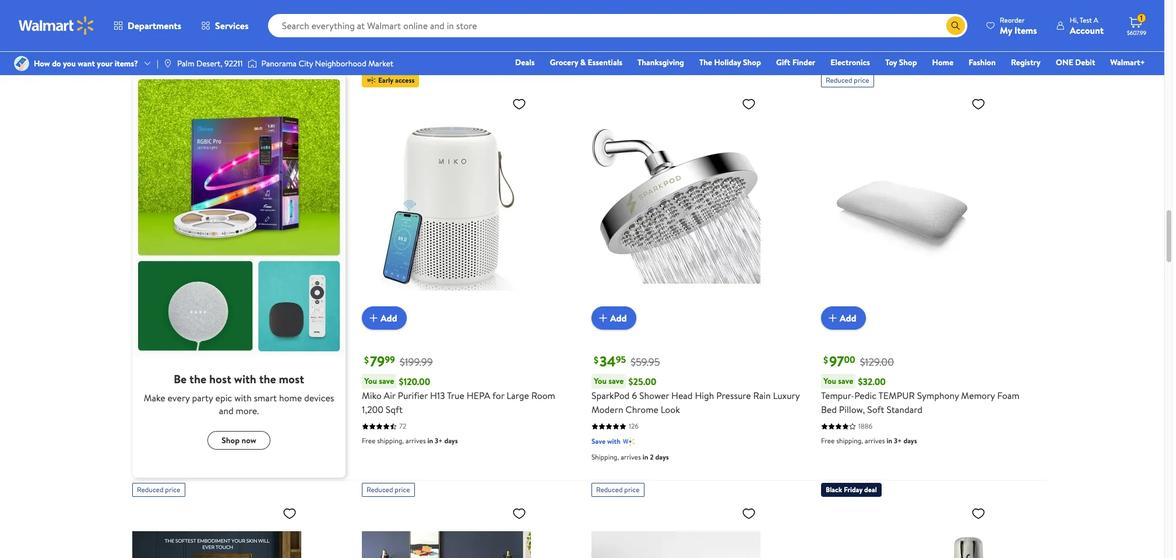 Task type: vqa. For each thing, say whether or not it's contained in the screenshot.
the left 92071
no



Task type: describe. For each thing, give the bounding box(es) containing it.
pressure
[[716, 389, 751, 402]]

arrives left desert,
[[176, 54, 196, 64]]

holiday
[[714, 57, 741, 68]]

2 shop from the left
[[899, 57, 917, 68]]

 image for panorama
[[247, 58, 257, 69]]

grocery & essentials link
[[545, 56, 628, 69]]

gift finder
[[776, 57, 815, 68]]

arrives down the 72
[[406, 436, 426, 446]]

fashion
[[969, 57, 996, 68]]

you save $25.00 sparkpod 6 shower head high pressure rain luxury modern chrome look
[[591, 375, 800, 416]]

neighborhood
[[315, 58, 366, 69]]

free down bed
[[821, 436, 835, 446]]

debit
[[1075, 57, 1095, 68]]

add button for 79
[[362, 307, 406, 330]]

grocery & essentials
[[550, 57, 622, 68]]

how
[[34, 58, 50, 69]]

deal
[[864, 485, 877, 495]]

tempur-pedic tempur symphony memory foam bed pillow, soft standard image
[[821, 92, 990, 321]]

city
[[298, 58, 313, 69]]

save for right walmart plus image
[[591, 437, 605, 446]]

add for 97
[[840, 312, 856, 325]]

walmart+
[[1110, 57, 1145, 68]]

save for 79
[[379, 375, 394, 387]]

home
[[932, 57, 954, 68]]

thanksgiving link
[[632, 56, 689, 69]]

$ 79 99 $199.99
[[364, 351, 433, 371]]

save for walmart plus image to the middle
[[362, 26, 376, 36]]

with for right walmart plus image
[[607, 437, 620, 446]]

you inside you save $25.00 sparkpod 6 shower head high pressure rain luxury modern chrome look
[[594, 375, 607, 387]]

1 the from the left
[[189, 371, 206, 387]]

essentials
[[588, 57, 622, 68]]

$129.00
[[860, 355, 894, 369]]

72
[[399, 421, 406, 431]]

market
[[368, 58, 393, 69]]

reduced price for the tempur-pedic plush queen bed pillows image at the bottom
[[596, 485, 640, 495]]

arrives up thanksgiving link
[[635, 33, 655, 43]]

$ for 79
[[364, 354, 369, 367]]

reduced price for tempur-pedic tempur-cloud 2-inch topper, twin 'image'
[[367, 485, 410, 495]]

toy shop
[[885, 57, 917, 68]]

reorder
[[1000, 15, 1025, 25]]

every
[[168, 392, 190, 405]]

walmart+ link
[[1105, 56, 1150, 69]]

miko air purifier h13 true hepa for large room 1,200 sqft image
[[362, 92, 531, 321]]

price for "100% cotton super-soft double brushed and extra warm flannel sheet set, queen, white by color sense" image
[[165, 485, 180, 495]]

early
[[378, 75, 393, 85]]

free shipping, arrives in 3+ days for 97
[[821, 436, 917, 446]]

1 vertical spatial walmart plus image
[[164, 37, 175, 49]]

be the host with the most make every party epic with smart home devices and more.
[[144, 371, 334, 417]]

more.
[[236, 405, 259, 417]]

access
[[395, 75, 415, 85]]

finder
[[792, 57, 815, 68]]

$607.99
[[1127, 29, 1146, 37]]

gift finder link
[[771, 56, 821, 69]]

look
[[661, 403, 680, 416]]

add to cart image
[[367, 311, 381, 325]]

room
[[531, 389, 555, 402]]

add to cart image for 34
[[596, 311, 610, 325]]

126
[[629, 421, 639, 431]]

save with down modern
[[591, 437, 620, 446]]

pedic
[[854, 389, 877, 402]]

with right the epic
[[234, 392, 252, 405]]

home link
[[927, 56, 959, 69]]

one debit
[[1056, 57, 1095, 68]]

3+ for 79
[[435, 436, 443, 446]]

pillow,
[[839, 403, 865, 416]]

save for walmart plus icon
[[591, 17, 605, 27]]

|
[[157, 58, 158, 69]]

account
[[1070, 24, 1104, 36]]

add to favorites list, tempur-pedic tempur symphony memory foam bed pillow, soft standard image
[[971, 97, 985, 111]]

arrives down 1886
[[865, 436, 885, 446]]

free down the 1,200
[[362, 436, 375, 446]]

host
[[209, 371, 231, 387]]

add button for 97
[[821, 307, 866, 330]]

price for tempur-pedic tempur-cloud 2-inch topper, twin 'image'
[[395, 485, 410, 495]]

100% cotton super-soft double brushed and extra warm flannel sheet set, queen, white by color sense image
[[132, 502, 301, 558]]

shipping, down 1886
[[836, 436, 863, 446]]

early access
[[378, 75, 415, 85]]

palm desert, 92211
[[177, 58, 243, 69]]

&
[[580, 57, 586, 68]]

1,200
[[362, 403, 383, 416]]

fashion link
[[963, 56, 1001, 69]]

0 vertical spatial shipping, arrives in 2 days
[[821, 42, 898, 52]]

h13
[[430, 389, 445, 402]]

shipping, left palm
[[148, 54, 174, 64]]

3429
[[170, 23, 185, 33]]

a
[[1094, 15, 1098, 25]]

one debit link
[[1050, 56, 1100, 69]]

symphony
[[917, 389, 959, 402]]

you for 79
[[364, 375, 377, 387]]

with right host at the bottom left of the page
[[234, 371, 256, 387]]

arrives up electronics
[[850, 42, 870, 52]]

be the host with the most. make every party epic with smart home devices and more. image
[[132, 73, 346, 357]]

panorama
[[261, 58, 296, 69]]

34
[[600, 351, 616, 371]]

be
[[174, 371, 187, 387]]

large
[[507, 389, 529, 402]]

save for 97
[[838, 375, 853, 387]]

electronics
[[831, 57, 870, 68]]

services button
[[191, 12, 259, 40]]

arrives down 178
[[406, 42, 426, 52]]

79
[[370, 351, 385, 371]]

do
[[52, 58, 61, 69]]

95
[[616, 353, 626, 366]]

grocery
[[550, 57, 578, 68]]

party
[[192, 392, 213, 405]]

99
[[385, 353, 395, 366]]

devices
[[304, 392, 334, 405]]

items?
[[115, 58, 138, 69]]

black
[[826, 485, 842, 495]]

air
[[384, 389, 395, 402]]

sparkpod 6 shower head high pressure rain luxury modern chrome look image
[[591, 92, 760, 321]]

walmart image
[[19, 16, 94, 35]]

walmart plus image
[[623, 16, 634, 28]]

departments
[[128, 19, 181, 32]]

one
[[1056, 57, 1073, 68]]



Task type: locate. For each thing, give the bounding box(es) containing it.
reorder my items
[[1000, 15, 1037, 36]]

add up 00
[[840, 312, 856, 325]]

with
[[607, 17, 620, 27], [378, 26, 391, 36], [234, 371, 256, 387], [234, 392, 252, 405], [607, 437, 620, 446]]

0 horizontal spatial save
[[379, 375, 394, 387]]

$ 97 00 $129.00
[[823, 351, 894, 371]]

add to favorites list, idoo air mattress, inflatable airbed with built-in pump for guest home camping travel, 550lb max, (twin size 18") image
[[971, 507, 985, 521]]

for
[[492, 389, 504, 402]]

add to favorites list, 100% cotton super-soft double brushed and extra warm flannel sheet set, queen, white by color sense image
[[283, 507, 297, 521]]

0 horizontal spatial  image
[[163, 59, 172, 68]]

standard
[[887, 403, 922, 416]]

1 horizontal spatial shipping,
[[821, 42, 849, 52]]

soft
[[867, 403, 884, 416]]

2 horizontal spatial $
[[823, 354, 828, 367]]

modern
[[591, 403, 623, 416]]

add button up 00
[[821, 307, 866, 330]]

you up sparkpod
[[594, 375, 607, 387]]

add up 99
[[381, 312, 397, 325]]

add button up 95
[[591, 307, 636, 330]]

walmart plus image down the 3429
[[164, 37, 175, 49]]

days
[[670, 33, 683, 43], [440, 42, 454, 52], [885, 42, 898, 52], [211, 54, 224, 64], [444, 436, 458, 446], [903, 436, 917, 446], [655, 452, 669, 462]]

92211
[[224, 58, 243, 69]]

reduced for tempur-pedic tempur-cloud 2-inch topper, twin 'image'
[[367, 485, 393, 495]]

$59.95
[[631, 355, 660, 369]]

search icon image
[[951, 21, 960, 30]]

you
[[63, 58, 76, 69]]

add for 79
[[381, 312, 397, 325]]

departments button
[[104, 12, 191, 40]]

shipping, up electronics link
[[821, 42, 849, 52]]

0 horizontal spatial shipping,
[[591, 452, 619, 462]]

add to favorites list, sparkpod 6 shower head high pressure rain luxury modern chrome look image
[[742, 97, 756, 111]]

shipping, arrives in 2 days up electronics
[[821, 42, 898, 52]]

0 horizontal spatial add button
[[362, 307, 406, 330]]

add button for 34
[[591, 307, 636, 330]]

electronics link
[[825, 56, 875, 69]]

rain
[[753, 389, 771, 402]]

0 horizontal spatial add to cart image
[[596, 311, 610, 325]]

free shipping, arrives in 3+ days down the 72
[[362, 436, 458, 446]]

you save $32.00 tempur-pedic tempur symphony memory foam bed pillow, soft standard
[[821, 375, 1019, 416]]

0 horizontal spatial shipping, arrives in 2 days
[[591, 452, 669, 462]]

0 vertical spatial shipping,
[[821, 42, 849, 52]]

save up sparkpod
[[608, 375, 624, 387]]

00
[[844, 353, 855, 366]]

free shipping, arrives in 3+ days for 79
[[362, 436, 458, 446]]

add button
[[362, 307, 406, 330], [591, 307, 636, 330], [821, 307, 866, 330]]

toy
[[885, 57, 897, 68]]

free shipping, arrives in 3+ days
[[362, 436, 458, 446], [821, 436, 917, 446]]

add
[[381, 312, 397, 325], [610, 312, 627, 325], [840, 312, 856, 325]]

registry
[[1011, 57, 1041, 68]]

$120.00
[[399, 375, 430, 388]]

 image right |
[[163, 59, 172, 68]]

hi, test a account
[[1070, 15, 1104, 36]]

walmart plus image down 126 at the bottom right
[[623, 436, 634, 448]]

1 vertical spatial shipping, arrives in 2 days
[[591, 452, 669, 462]]

0 horizontal spatial free shipping, arrives in 3+ days
[[362, 436, 458, 446]]

$ left 79
[[364, 354, 369, 367]]

my
[[1000, 24, 1012, 36]]

free
[[591, 33, 605, 43], [362, 42, 375, 52], [132, 54, 146, 64], [362, 436, 375, 446], [821, 436, 835, 446]]

how do you want your items?
[[34, 58, 138, 69]]

add to cart image up 97 at the bottom of page
[[826, 311, 840, 325]]

shop right holiday in the top of the page
[[743, 57, 761, 68]]

2 add from the left
[[610, 312, 627, 325]]

0 horizontal spatial add
[[381, 312, 397, 325]]

thanksgiving
[[637, 57, 684, 68]]

0 horizontal spatial walmart plus image
[[164, 37, 175, 49]]

add for 34
[[610, 312, 627, 325]]

3+ down the standard
[[894, 436, 902, 446]]

$ for 97
[[823, 354, 828, 367]]

2 free shipping, arrives in 3+ days from the left
[[821, 436, 917, 446]]

1 add button from the left
[[362, 307, 406, 330]]

2 add button from the left
[[591, 307, 636, 330]]

$199.99
[[400, 355, 433, 369]]

the right be
[[189, 371, 206, 387]]

3 you from the left
[[823, 375, 836, 387]]

1 horizontal spatial add button
[[591, 307, 636, 330]]

most
[[279, 371, 304, 387]]

free shipping, arrives in 2 days down walmart plus icon
[[591, 33, 683, 43]]

items
[[1014, 24, 1037, 36]]

free shipping, arrives in 2 days down the 3429
[[132, 54, 224, 64]]

$32.00
[[858, 375, 886, 388]]

2 horizontal spatial add
[[840, 312, 856, 325]]

Walmart Site-Wide search field
[[268, 14, 967, 37]]

1 horizontal spatial 3+
[[894, 436, 902, 446]]

2 horizontal spatial free shipping, arrives in 2 days
[[591, 33, 683, 43]]

$ inside $ 97 00 $129.00
[[823, 354, 828, 367]]

1 shop from the left
[[743, 57, 761, 68]]

registry link
[[1006, 56, 1046, 69]]

1 horizontal spatial the
[[259, 371, 276, 387]]

free up market
[[362, 42, 375, 52]]

make
[[144, 392, 165, 405]]

epic
[[215, 392, 232, 405]]

price for the tempur-pedic plush queen bed pillows image at the bottom
[[624, 485, 640, 495]]

add up 95
[[610, 312, 627, 325]]

hi,
[[1070, 15, 1078, 25]]

reduced
[[826, 75, 852, 85], [137, 485, 163, 495], [367, 485, 393, 495], [596, 485, 623, 495]]

2 the from the left
[[259, 371, 276, 387]]

$25.00
[[628, 375, 656, 388]]

shipping, arrives in 2 days down 126 at the bottom right
[[591, 452, 669, 462]]

add to cart image for 97
[[826, 311, 840, 325]]

178
[[399, 11, 409, 21]]

 image right "92211" at the left of the page
[[247, 58, 257, 69]]

save with
[[591, 17, 620, 27], [362, 26, 391, 36], [591, 437, 620, 446]]

hepa
[[467, 389, 490, 402]]

shop
[[743, 57, 761, 68], [899, 57, 917, 68]]

1 free shipping, arrives in 3+ days from the left
[[362, 436, 458, 446]]

want
[[78, 58, 95, 69]]

add button up 99
[[362, 307, 406, 330]]

2 horizontal spatial you
[[823, 375, 836, 387]]

free shipping, arrives in 2 days down 178
[[362, 42, 454, 52]]

3+ for 97
[[894, 436, 902, 446]]

$ left 97 at the bottom of page
[[823, 354, 828, 367]]

sqft
[[386, 403, 403, 416]]

3 save from the left
[[838, 375, 853, 387]]

free up essentials
[[591, 33, 605, 43]]

with down modern
[[607, 437, 620, 446]]

1 $ from the left
[[364, 354, 369, 367]]

walmart plus image
[[393, 25, 405, 37], [164, 37, 175, 49], [623, 436, 634, 448]]

 image for palm
[[163, 59, 172, 68]]

shower
[[639, 389, 669, 402]]

shipping, up market
[[377, 42, 404, 52]]

palm
[[177, 58, 194, 69]]

3 add from the left
[[840, 312, 856, 325]]

1 horizontal spatial $
[[594, 354, 598, 367]]

2 save from the left
[[608, 375, 624, 387]]

with for walmart plus image to the middle
[[378, 26, 391, 36]]

tempur-pedic plush queen bed pillows image
[[591, 502, 760, 558]]

$ inside $ 79 99 $199.99
[[364, 354, 369, 367]]

1 horizontal spatial add to cart image
[[826, 311, 840, 325]]

save up tempur- at the right bottom
[[838, 375, 853, 387]]

tempur-pedic tempur-cloud 2-inch topper, twin image
[[362, 502, 531, 558]]

1886
[[858, 421, 872, 431]]

walmart plus image down 178
[[393, 25, 405, 37]]

with left walmart plus icon
[[607, 17, 620, 27]]

clear search field text image
[[932, 21, 942, 30]]

2 add to cart image from the left
[[826, 311, 840, 325]]

2 3+ from the left
[[894, 436, 902, 446]]

reduced for "100% cotton super-soft double brushed and extra warm flannel sheet set, queen, white by color sense" image
[[137, 485, 163, 495]]

0 horizontal spatial 3+
[[435, 436, 443, 446]]

save left walmart plus icon
[[591, 17, 605, 27]]

shipping, down the 72
[[377, 436, 404, 446]]

purifier
[[398, 389, 428, 402]]

you
[[364, 375, 377, 387], [594, 375, 607, 387], [823, 375, 836, 387]]

1 add from the left
[[381, 312, 397, 325]]

1 horizontal spatial add
[[610, 312, 627, 325]]

idoo air mattress, inflatable airbed with built-in pump for guest home camping travel, 550lb max, (twin size 18") image
[[821, 502, 990, 558]]

2 $ from the left
[[594, 354, 598, 367]]

you inside you save $32.00 tempur-pedic tempur symphony memory foam bed pillow, soft standard
[[823, 375, 836, 387]]

add to favorites list, miko air purifier h13 true hepa for large room 1,200 sqft image
[[512, 97, 526, 111]]

the holiday shop
[[699, 57, 761, 68]]

1 $607.99
[[1127, 13, 1146, 37]]

1
[[1140, 13, 1143, 23]]

add to cart image up 34
[[596, 311, 610, 325]]

tempur
[[878, 389, 915, 402]]

0 horizontal spatial $
[[364, 354, 369, 367]]

1 save from the left
[[379, 375, 394, 387]]

0 horizontal spatial free shipping, arrives in 2 days
[[132, 54, 224, 64]]

Search search field
[[268, 14, 967, 37]]

1 vertical spatial shipping,
[[591, 452, 619, 462]]

you for 97
[[823, 375, 836, 387]]

0 vertical spatial walmart plus image
[[393, 25, 405, 37]]

gift
[[776, 57, 790, 68]]

test
[[1080, 15, 1092, 25]]

toy shop link
[[880, 56, 922, 69]]

the holiday shop link
[[694, 56, 766, 69]]

1 horizontal spatial  image
[[247, 58, 257, 69]]

arrives down 126 at the bottom right
[[621, 452, 641, 462]]

you up the miko
[[364, 375, 377, 387]]

high
[[695, 389, 714, 402]]

head
[[671, 389, 693, 402]]

luxury
[[773, 389, 800, 402]]

0 horizontal spatial the
[[189, 371, 206, 387]]

save with left walmart plus icon
[[591, 17, 620, 27]]

sparkpod
[[591, 389, 630, 402]]

3 add button from the left
[[821, 307, 866, 330]]

1 3+ from the left
[[435, 436, 443, 446]]

1 horizontal spatial free shipping, arrives in 3+ days
[[821, 436, 917, 446]]

reduced price
[[826, 75, 869, 85], [137, 485, 180, 495], [367, 485, 410, 495], [596, 485, 640, 495]]

free shipping, arrives in 2 days
[[591, 33, 683, 43], [362, 42, 454, 52], [132, 54, 224, 64]]

save inside you save $25.00 sparkpod 6 shower head high pressure rain luxury modern chrome look
[[608, 375, 624, 387]]

3 $ from the left
[[823, 354, 828, 367]]

1 horizontal spatial save
[[608, 375, 624, 387]]

the
[[699, 57, 712, 68]]

shop right toy
[[899, 57, 917, 68]]

97
[[829, 351, 844, 371]]

$ left 34
[[594, 354, 598, 367]]

free left |
[[132, 54, 146, 64]]

2 horizontal spatial add button
[[821, 307, 866, 330]]

add to favorites list, tempur-pedic plush queen bed pillows image
[[742, 507, 756, 521]]

$ inside $ 34 95 $59.95
[[594, 354, 598, 367]]

smart
[[254, 392, 277, 405]]

save with up market
[[362, 26, 391, 36]]

save down modern
[[591, 437, 605, 446]]

foam
[[997, 389, 1019, 402]]

bed
[[821, 403, 837, 416]]

with for walmart plus icon
[[607, 17, 620, 27]]

save up market
[[362, 26, 376, 36]]

2 horizontal spatial save
[[838, 375, 853, 387]]

 image
[[247, 58, 257, 69], [163, 59, 172, 68]]

1 add to cart image from the left
[[596, 311, 610, 325]]

free shipping, arrives in 3+ days down 1886
[[821, 436, 917, 446]]

0 horizontal spatial shop
[[743, 57, 761, 68]]

2 you from the left
[[594, 375, 607, 387]]

1 horizontal spatial free shipping, arrives in 2 days
[[362, 42, 454, 52]]

3+ down h13
[[435, 436, 443, 446]]

reduced for the tempur-pedic plush queen bed pillows image at the bottom
[[596, 485, 623, 495]]

1 horizontal spatial you
[[594, 375, 607, 387]]

1 you from the left
[[364, 375, 377, 387]]

you up tempur- at the right bottom
[[823, 375, 836, 387]]

2 vertical spatial walmart plus image
[[623, 436, 634, 448]]

the up smart
[[259, 371, 276, 387]]

1 horizontal spatial shipping, arrives in 2 days
[[821, 42, 898, 52]]

save up the air
[[379, 375, 394, 387]]

save inside you save $32.00 tempur-pedic tempur symphony memory foam bed pillow, soft standard
[[838, 375, 853, 387]]

shipping, down walmart plus icon
[[607, 33, 633, 43]]

0 horizontal spatial you
[[364, 375, 377, 387]]

friday
[[844, 485, 863, 495]]

2
[[664, 33, 668, 43], [435, 42, 438, 52], [879, 42, 883, 52], [205, 54, 209, 64], [650, 452, 654, 462]]

with up market
[[378, 26, 391, 36]]

$
[[364, 354, 369, 367], [594, 354, 598, 367], [823, 354, 828, 367]]

shipping,
[[607, 33, 633, 43], [377, 42, 404, 52], [148, 54, 174, 64], [377, 436, 404, 446], [836, 436, 863, 446]]

memory
[[961, 389, 995, 402]]

reduced price for "100% cotton super-soft double brushed and extra warm flannel sheet set, queen, white by color sense" image
[[137, 485, 180, 495]]

add to favorites list, tempur-pedic tempur-cloud 2-inch topper, twin image
[[512, 507, 526, 521]]

shipping, down modern
[[591, 452, 619, 462]]

save inside 'you save $120.00 miko air purifier h13 true hepa for large room 1,200 sqft'
[[379, 375, 394, 387]]

in
[[657, 33, 663, 43], [427, 42, 433, 52], [872, 42, 878, 52], [198, 54, 203, 64], [427, 436, 433, 446], [887, 436, 892, 446], [643, 452, 648, 462]]

add to cart image
[[596, 311, 610, 325], [826, 311, 840, 325]]

$ for 34
[[594, 354, 598, 367]]

true
[[447, 389, 464, 402]]

you inside 'you save $120.00 miko air purifier h13 true hepa for large room 1,200 sqft'
[[364, 375, 377, 387]]

price
[[854, 75, 869, 85], [165, 485, 180, 495], [395, 485, 410, 495], [624, 485, 640, 495]]

1 horizontal spatial walmart plus image
[[393, 25, 405, 37]]

1 horizontal spatial shop
[[899, 57, 917, 68]]

2 horizontal spatial walmart plus image
[[623, 436, 634, 448]]

 image
[[14, 56, 29, 71]]



